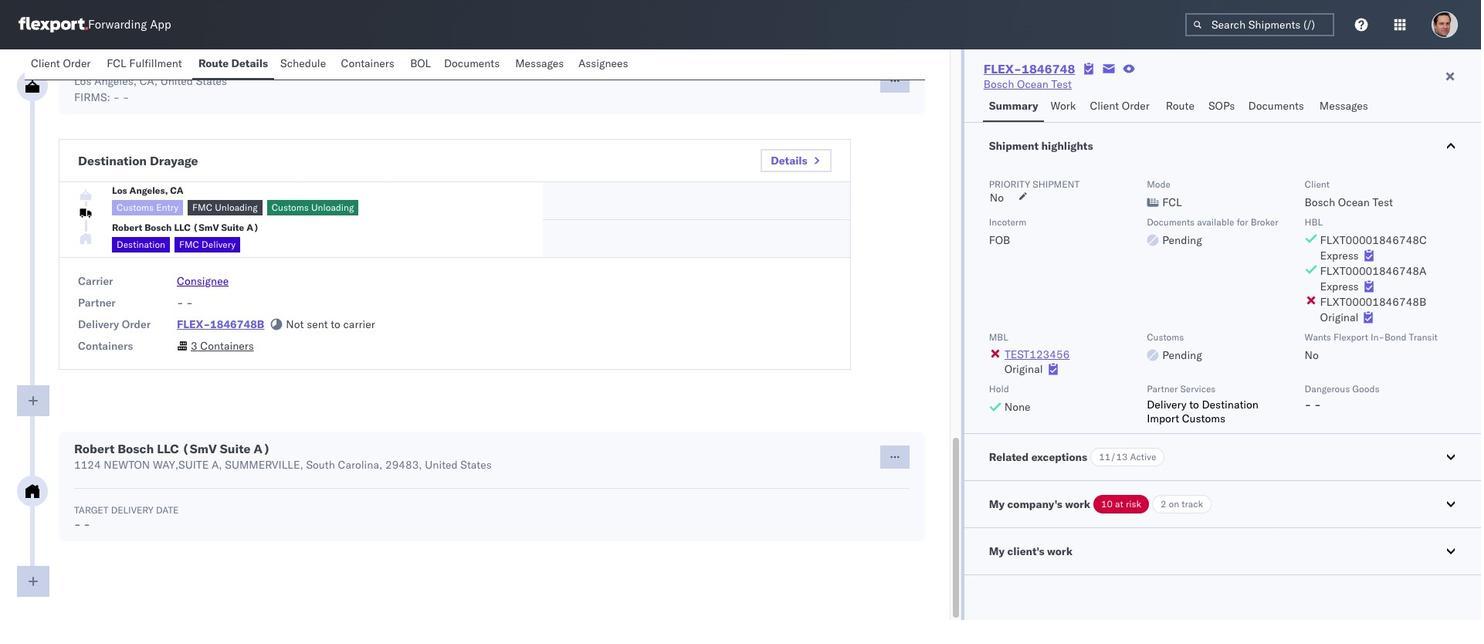 Task type: locate. For each thing, give the bounding box(es) containing it.
messages for the left messages button
[[515, 56, 564, 70]]

customs right fmc unloading
[[272, 201, 309, 213]]

containers down flex-1846748b button
[[200, 339, 254, 353]]

sops
[[1209, 99, 1236, 113]]

flex-1846748
[[984, 61, 1076, 76]]

united right the '29483,'
[[425, 458, 458, 472]]

1 horizontal spatial documents
[[1147, 216, 1195, 228]]

no down wants
[[1305, 348, 1319, 362]]

robert for robert bosch llc (smv suite a)
[[112, 222, 142, 233]]

1 vertical spatial client order button
[[1084, 92, 1160, 122]]

0 vertical spatial los
[[74, 57, 94, 73]]

broker
[[1251, 216, 1279, 228]]

1 my from the top
[[989, 498, 1005, 511]]

0 horizontal spatial to
[[331, 318, 341, 331]]

a) down fmc unloading
[[247, 222, 259, 233]]

0 vertical spatial documents
[[444, 56, 500, 70]]

priority shipment
[[989, 178, 1080, 190]]

bosch for client bosch ocean test incoterm fob
[[1305, 195, 1336, 209]]

1 vertical spatial test
[[1373, 195, 1394, 209]]

flex-1846748b
[[177, 318, 264, 331]]

2 on track
[[1161, 498, 1204, 510]]

partner up import
[[1147, 383, 1178, 395]]

1 vertical spatial route
[[1166, 99, 1195, 113]]

fcl
[[107, 56, 126, 70], [1163, 195, 1182, 209]]

route inside "button"
[[198, 56, 229, 70]]

not sent to carrier
[[286, 318, 375, 331]]

0 vertical spatial a)
[[247, 222, 259, 233]]

route inside button
[[1166, 99, 1195, 113]]

assignees
[[579, 56, 628, 70]]

angeles, up ca,
[[97, 57, 149, 73]]

no down priority
[[990, 191, 1004, 205]]

0 vertical spatial llc
[[174, 222, 191, 233]]

test down '1846748'
[[1052, 77, 1072, 91]]

0 vertical spatial fcl
[[107, 56, 126, 70]]

los for los angeles, ca
[[112, 184, 127, 196]]

a) inside robert bosch llc (smv suite a) 1124 newton way,suite a, summerville, south carolina, 29483, united states
[[254, 441, 270, 457]]

0 vertical spatial route
[[198, 56, 229, 70]]

no inside 'wants flexport in-bond transit no'
[[1305, 348, 1319, 362]]

documents right sops button in the right top of the page
[[1249, 99, 1305, 113]]

llc inside robert bosch llc (smv suite a) 1124 newton way,suite a, summerville, south carolina, 29483, united states
[[157, 441, 179, 457]]

2 my from the top
[[989, 545, 1005, 559]]

partner for partner
[[78, 296, 116, 310]]

flex- for 1846748b
[[177, 318, 210, 331]]

bosch ocean test link
[[984, 76, 1072, 92]]

partner inside "partner services delivery to destination import customs"
[[1147, 383, 1178, 395]]

1 horizontal spatial original
[[1321, 311, 1359, 324]]

bosch up newton
[[118, 441, 154, 457]]

express up flxt00001846748a
[[1321, 249, 1359, 263]]

2 vertical spatial angeles,
[[129, 184, 168, 196]]

1 vertical spatial work
[[1048, 545, 1073, 559]]

0 vertical spatial client
[[31, 56, 60, 70]]

bosch inside robert bosch llc (smv suite a) 1124 newton way,suite a, summerville, south carolina, 29483, united states
[[118, 441, 154, 457]]

hold
[[989, 383, 1010, 395]]

ca inside los angeles, ca los angeles, ca, united states firms: - -
[[152, 57, 169, 73]]

1 vertical spatial los
[[74, 74, 91, 88]]

customs unloading
[[272, 201, 354, 213]]

1 pending from the top
[[1163, 233, 1203, 247]]

1 vertical spatial united
[[425, 458, 458, 472]]

2 horizontal spatial documents
[[1249, 99, 1305, 113]]

fmc up robert bosch llc (smv suite a) at top left
[[192, 201, 212, 213]]

delivery down robert bosch llc (smv suite a) at top left
[[202, 239, 236, 250]]

0 vertical spatial states
[[196, 74, 227, 88]]

details
[[231, 56, 268, 70], [771, 154, 808, 168]]

destination for destination drayage
[[78, 153, 147, 168]]

client right work 'button'
[[1090, 99, 1120, 113]]

client order button down flexport. image
[[25, 49, 101, 80]]

2 vertical spatial client
[[1305, 178, 1330, 190]]

fcl down forwarding in the left of the page
[[107, 56, 126, 70]]

flexport. image
[[19, 17, 88, 32]]

0 vertical spatial client order
[[31, 56, 91, 70]]

entry
[[156, 201, 179, 213]]

fcl inside "button"
[[107, 56, 126, 70]]

customs down the services
[[1183, 412, 1226, 426]]

0 vertical spatial my
[[989, 498, 1005, 511]]

route for route details
[[198, 56, 229, 70]]

no
[[990, 191, 1004, 205], [1305, 348, 1319, 362]]

at
[[1116, 498, 1124, 510]]

to down the services
[[1190, 398, 1200, 412]]

original down test123456 button
[[1005, 362, 1043, 376]]

partner services delivery to destination import customs
[[1147, 383, 1259, 426]]

1 horizontal spatial to
[[1190, 398, 1200, 412]]

1 vertical spatial order
[[1122, 99, 1150, 113]]

express
[[1321, 249, 1359, 263], [1321, 280, 1359, 294]]

1 vertical spatial details
[[771, 154, 808, 168]]

0 vertical spatial to
[[331, 318, 341, 331]]

none
[[1005, 400, 1031, 414]]

1 express from the top
[[1321, 249, 1359, 263]]

bosch inside client bosch ocean test incoterm fob
[[1305, 195, 1336, 209]]

ca
[[152, 57, 169, 73], [170, 184, 184, 196]]

partner for partner services delivery to destination import customs
[[1147, 383, 1178, 395]]

to
[[331, 318, 341, 331], [1190, 398, 1200, 412]]

llc
[[174, 222, 191, 233], [157, 441, 179, 457]]

flxt00001846748c
[[1321, 233, 1428, 247]]

1 horizontal spatial route
[[1166, 99, 1195, 113]]

destination
[[78, 153, 147, 168], [117, 239, 165, 250], [1202, 398, 1259, 412]]

work
[[1051, 99, 1076, 113]]

work inside button
[[1048, 545, 1073, 559]]

test up flxt00001846748c
[[1373, 195, 1394, 209]]

angeles, up customs entry
[[129, 184, 168, 196]]

flex-
[[984, 61, 1022, 76], [177, 318, 210, 331]]

bosch down entry
[[145, 222, 172, 233]]

1 horizontal spatial documents button
[[1243, 92, 1314, 122]]

1 horizontal spatial flex-
[[984, 61, 1022, 76]]

1 vertical spatial flex-
[[177, 318, 210, 331]]

bosch up summary
[[984, 77, 1015, 91]]

ca up entry
[[170, 184, 184, 196]]

0 horizontal spatial unloading
[[215, 201, 258, 213]]

express up flxt00001846748b
[[1321, 280, 1359, 294]]

0 vertical spatial angeles,
[[97, 57, 149, 73]]

partner down 'carrier'
[[78, 296, 116, 310]]

exceptions
[[1032, 450, 1088, 464]]

0 vertical spatial suite
[[221, 222, 244, 233]]

0 vertical spatial (smv
[[193, 222, 219, 233]]

a) for robert bosch llc (smv suite a)
[[247, 222, 259, 233]]

2 vertical spatial order
[[122, 318, 151, 331]]

bosch
[[984, 77, 1015, 91], [1305, 195, 1336, 209], [145, 222, 172, 233], [118, 441, 154, 457]]

1 vertical spatial states
[[461, 458, 492, 472]]

customs up the services
[[1147, 331, 1185, 343]]

bosch up the hbl
[[1305, 195, 1336, 209]]

1 vertical spatial llc
[[157, 441, 179, 457]]

states down route details
[[196, 74, 227, 88]]

ca,
[[140, 74, 158, 88]]

customs for customs unloading
[[272, 201, 309, 213]]

0 horizontal spatial united
[[160, 74, 193, 88]]

(smv
[[193, 222, 219, 233], [182, 441, 217, 457]]

(smv up a,
[[182, 441, 217, 457]]

mbl
[[989, 331, 1009, 343]]

work for my company's work
[[1066, 498, 1091, 511]]

to right the sent
[[331, 318, 341, 331]]

target
[[74, 504, 109, 516]]

1 vertical spatial documents
[[1249, 99, 1305, 113]]

robert up 1124 at the bottom of the page
[[74, 441, 115, 457]]

fmc down robert bosch llc (smv suite a) at top left
[[179, 239, 199, 250]]

customs down "los angeles, ca"
[[117, 201, 154, 213]]

delivery down the services
[[1147, 398, 1187, 412]]

united
[[160, 74, 193, 88], [425, 458, 458, 472]]

1 horizontal spatial ocean
[[1339, 195, 1370, 209]]

ca up ca,
[[152, 57, 169, 73]]

2 horizontal spatial client
[[1305, 178, 1330, 190]]

destination down customs entry
[[117, 239, 165, 250]]

0 vertical spatial fmc
[[192, 201, 212, 213]]

schedule
[[280, 56, 326, 70]]

llc down entry
[[174, 222, 191, 233]]

documents
[[444, 56, 500, 70], [1249, 99, 1305, 113], [1147, 216, 1195, 228]]

to inside "partner services delivery to destination import customs"
[[1190, 398, 1200, 412]]

1 vertical spatial a)
[[254, 441, 270, 457]]

suite down fmc unloading
[[221, 222, 244, 233]]

documents available for broker
[[1147, 216, 1279, 228]]

1 vertical spatial no
[[1305, 348, 1319, 362]]

1 vertical spatial ocean
[[1339, 195, 1370, 209]]

documents down "mode"
[[1147, 216, 1195, 228]]

a) up summerville,
[[254, 441, 270, 457]]

route right fulfillment
[[198, 56, 229, 70]]

1 vertical spatial fcl
[[1163, 195, 1182, 209]]

work for my client's work
[[1048, 545, 1073, 559]]

customs for customs entry
[[117, 201, 154, 213]]

robert inside robert bosch llc (smv suite a) 1124 newton way,suite a, summerville, south carolina, 29483, united states
[[74, 441, 115, 457]]

0 vertical spatial messages button
[[509, 49, 572, 80]]

0 horizontal spatial partner
[[78, 296, 116, 310]]

unloading for customs unloading
[[311, 201, 354, 213]]

hbl
[[1305, 216, 1323, 228]]

destination for destination
[[117, 239, 165, 250]]

ocean inside client bosch ocean test incoterm fob
[[1339, 195, 1370, 209]]

11/13
[[1100, 451, 1128, 463]]

robert for robert bosch llc (smv suite a) 1124 newton way,suite a, summerville, south carolina, 29483, united states
[[74, 441, 115, 457]]

0 vertical spatial ca
[[152, 57, 169, 73]]

10
[[1102, 498, 1113, 510]]

united inside los angeles, ca los angeles, ca, united states firms: - -
[[160, 74, 193, 88]]

1 horizontal spatial client
[[1090, 99, 1120, 113]]

1 vertical spatial messages
[[1320, 99, 1369, 113]]

llc up way,suite
[[157, 441, 179, 457]]

suite
[[221, 222, 244, 233], [220, 441, 251, 457]]

documents button right sops
[[1243, 92, 1314, 122]]

customs inside "partner services delivery to destination import customs"
[[1183, 412, 1226, 426]]

2 pending from the top
[[1163, 348, 1203, 362]]

states right the '29483,'
[[461, 458, 492, 472]]

details inside "button"
[[231, 56, 268, 70]]

0 horizontal spatial original
[[1005, 362, 1043, 376]]

11/13 active
[[1100, 451, 1157, 463]]

0 vertical spatial united
[[160, 74, 193, 88]]

united down fulfillment
[[160, 74, 193, 88]]

carolina,
[[338, 458, 383, 472]]

0 vertical spatial client order button
[[25, 49, 101, 80]]

client order right work 'button'
[[1090, 99, 1150, 113]]

my inside button
[[989, 545, 1005, 559]]

0 horizontal spatial flex-
[[177, 318, 210, 331]]

0 vertical spatial flex-
[[984, 61, 1022, 76]]

newton
[[104, 458, 150, 472]]

1 horizontal spatial messages
[[1320, 99, 1369, 113]]

2 horizontal spatial order
[[1122, 99, 1150, 113]]

containers down delivery order
[[78, 339, 133, 353]]

client order down flexport. image
[[31, 56, 91, 70]]

delivery down 'carrier'
[[78, 318, 119, 331]]

destination up "los angeles, ca"
[[78, 153, 147, 168]]

flex- for 1846748
[[984, 61, 1022, 76]]

ocean down "flex-1846748"
[[1017, 77, 1049, 91]]

2 vertical spatial los
[[112, 184, 127, 196]]

documents right bol button
[[444, 56, 500, 70]]

original
[[1321, 311, 1359, 324], [1005, 362, 1043, 376]]

order
[[63, 56, 91, 70], [1122, 99, 1150, 113], [122, 318, 151, 331]]

1 horizontal spatial client order
[[1090, 99, 1150, 113]]

messages button
[[509, 49, 572, 80], [1314, 92, 1377, 122]]

1 horizontal spatial ca
[[170, 184, 184, 196]]

1 horizontal spatial partner
[[1147, 383, 1178, 395]]

pending down documents available for broker
[[1163, 233, 1203, 247]]

incoterm
[[989, 216, 1027, 228]]

1 horizontal spatial client order button
[[1084, 92, 1160, 122]]

1 vertical spatial suite
[[220, 441, 251, 457]]

forwarding app
[[88, 17, 171, 32]]

1 vertical spatial client order
[[1090, 99, 1150, 113]]

1 vertical spatial robert
[[74, 441, 115, 457]]

2 express from the top
[[1321, 280, 1359, 294]]

my company's work
[[989, 498, 1091, 511]]

my left company's
[[989, 498, 1005, 511]]

angeles, up firms:
[[94, 74, 137, 88]]

fcl down "mode"
[[1163, 195, 1182, 209]]

0 horizontal spatial states
[[196, 74, 227, 88]]

a,
[[212, 458, 222, 472]]

destination inside "partner services delivery to destination import customs"
[[1202, 398, 1259, 412]]

llc for robert bosch llc (smv suite a) 1124 newton way,suite a, summerville, south carolina, 29483, united states
[[157, 441, 179, 457]]

1 vertical spatial my
[[989, 545, 1005, 559]]

original up flexport
[[1321, 311, 1359, 324]]

los for los angeles, ca los angeles, ca, united states firms: - -
[[74, 57, 94, 73]]

fcl for fcl fulfillment
[[107, 56, 126, 70]]

0 horizontal spatial ocean
[[1017, 77, 1049, 91]]

0 horizontal spatial order
[[63, 56, 91, 70]]

(smv up fmc delivery
[[193, 222, 219, 233]]

0 horizontal spatial ca
[[152, 57, 169, 73]]

0 horizontal spatial fcl
[[107, 56, 126, 70]]

delivery left "date"
[[111, 504, 154, 516]]

0 horizontal spatial test
[[1052, 77, 1072, 91]]

work right client's
[[1048, 545, 1073, 559]]

1 vertical spatial express
[[1321, 280, 1359, 294]]

1 vertical spatial messages button
[[1314, 92, 1377, 122]]

client down flexport. image
[[31, 56, 60, 70]]

1 vertical spatial pending
[[1163, 348, 1203, 362]]

route left sops
[[1166, 99, 1195, 113]]

forwarding app link
[[19, 17, 171, 32]]

work
[[1066, 498, 1091, 511], [1048, 545, 1073, 559]]

0 vertical spatial destination
[[78, 153, 147, 168]]

Search Shipments (/) text field
[[1186, 13, 1335, 36]]

work left 10
[[1066, 498, 1091, 511]]

carrier
[[343, 318, 375, 331]]

my left client's
[[989, 545, 1005, 559]]

flex- up 3
[[177, 318, 210, 331]]

(smv inside robert bosch llc (smv suite a) 1124 newton way,suite a, summerville, south carolina, 29483, united states
[[182, 441, 217, 457]]

1 horizontal spatial order
[[122, 318, 151, 331]]

suite inside robert bosch llc (smv suite a) 1124 newton way,suite a, summerville, south carolina, 29483, united states
[[220, 441, 251, 457]]

my client's work
[[989, 545, 1073, 559]]

0 vertical spatial work
[[1066, 498, 1091, 511]]

0 vertical spatial documents button
[[438, 49, 509, 80]]

carrier
[[78, 274, 113, 288]]

1 vertical spatial documents button
[[1243, 92, 1314, 122]]

containers inside button
[[341, 56, 395, 70]]

documents button
[[438, 49, 509, 80], [1243, 92, 1314, 122]]

1 horizontal spatial united
[[425, 458, 458, 472]]

ca for los angeles, ca los angeles, ca, united states firms: - -
[[152, 57, 169, 73]]

1 vertical spatial angeles,
[[94, 74, 137, 88]]

1 vertical spatial to
[[1190, 398, 1200, 412]]

suite for robert bosch llc (smv suite a)
[[221, 222, 244, 233]]

angeles,
[[97, 57, 149, 73], [94, 74, 137, 88], [129, 184, 168, 196]]

containers left bol
[[341, 56, 395, 70]]

2 horizontal spatial containers
[[341, 56, 395, 70]]

express for flxt00001846748c
[[1321, 249, 1359, 263]]

suite up a,
[[220, 441, 251, 457]]

ocean up flxt00001846748c
[[1339, 195, 1370, 209]]

shipment
[[989, 139, 1039, 153]]

destination drayage
[[78, 153, 198, 168]]

0 horizontal spatial route
[[198, 56, 229, 70]]

my for my company's work
[[989, 498, 1005, 511]]

flex-1846748b button
[[177, 318, 264, 331]]

-
[[113, 90, 120, 104], [123, 90, 129, 104], [177, 296, 184, 310], [186, 296, 193, 310], [1305, 398, 1312, 412], [1315, 398, 1322, 412], [74, 518, 81, 532], [84, 518, 90, 532]]

destination down the services
[[1202, 398, 1259, 412]]

client order button right work
[[1084, 92, 1160, 122]]

robert down customs entry
[[112, 222, 142, 233]]

2 unloading from the left
[[311, 201, 354, 213]]

2 vertical spatial destination
[[1202, 398, 1259, 412]]

pending up the services
[[1163, 348, 1203, 362]]

states inside los angeles, ca los angeles, ca, united states firms: - -
[[196, 74, 227, 88]]

documents button right bol
[[438, 49, 509, 80]]

client order
[[31, 56, 91, 70], [1090, 99, 1150, 113]]

flex- up bosch ocean test
[[984, 61, 1022, 76]]

client up the hbl
[[1305, 178, 1330, 190]]

2 vertical spatial documents
[[1147, 216, 1195, 228]]

1 unloading from the left
[[215, 201, 258, 213]]

dangerous goods - -
[[1305, 383, 1380, 412]]

1 horizontal spatial no
[[1305, 348, 1319, 362]]

1 horizontal spatial unloading
[[311, 201, 354, 213]]



Task type: describe. For each thing, give the bounding box(es) containing it.
0 horizontal spatial client order button
[[25, 49, 101, 80]]

sops button
[[1203, 92, 1243, 122]]

south
[[306, 458, 335, 472]]

customs entry
[[117, 201, 179, 213]]

suite for robert bosch llc (smv suite a) 1124 newton way,suite a, summerville, south carolina, 29483, united states
[[220, 441, 251, 457]]

1124
[[74, 458, 101, 472]]

firms:
[[74, 90, 110, 104]]

(smv for robert bosch llc (smv suite a)
[[193, 222, 219, 233]]

1846748
[[1022, 61, 1076, 76]]

details button
[[761, 149, 832, 172]]

route button
[[1160, 92, 1203, 122]]

0 horizontal spatial documents button
[[438, 49, 509, 80]]

robert bosch llc (smv suite a)
[[112, 222, 259, 233]]

target delivery date - -
[[74, 504, 179, 532]]

client's
[[1008, 545, 1045, 559]]

details inside button
[[771, 154, 808, 168]]

a) for robert bosch llc (smv suite a) 1124 newton way,suite a, summerville, south carolina, 29483, united states
[[254, 441, 270, 457]]

2
[[1161, 498, 1167, 510]]

fmc delivery
[[179, 239, 236, 250]]

0 horizontal spatial documents
[[444, 56, 500, 70]]

customs for customs
[[1147, 331, 1185, 343]]

ocean inside bosch ocean test link
[[1017, 77, 1049, 91]]

consignee link
[[177, 274, 229, 288]]

in-
[[1371, 331, 1385, 343]]

shipment
[[1033, 178, 1080, 190]]

route details button
[[192, 49, 274, 80]]

llc for robert bosch llc (smv suite a)
[[174, 222, 191, 233]]

summary button
[[983, 92, 1045, 122]]

angeles, for los angeles, ca los angeles, ca, united states firms: - -
[[97, 57, 149, 73]]

bol
[[410, 56, 431, 70]]

transit
[[1410, 331, 1438, 343]]

29483,
[[385, 458, 422, 472]]

bosch for robert bosch llc (smv suite a)
[[145, 222, 172, 233]]

fmc for fmc unloading
[[192, 201, 212, 213]]

drayage
[[150, 153, 198, 168]]

date
[[156, 504, 179, 516]]

1846748b
[[210, 318, 264, 331]]

client inside client bosch ocean test incoterm fob
[[1305, 178, 1330, 190]]

1 vertical spatial original
[[1005, 362, 1043, 376]]

shipment highlights button
[[965, 123, 1482, 169]]

ca for los angeles, ca
[[170, 184, 184, 196]]

dangerous
[[1305, 383, 1351, 395]]

summerville,
[[225, 458, 303, 472]]

assignees button
[[572, 49, 637, 80]]

services
[[1181, 383, 1216, 395]]

priority
[[989, 178, 1031, 190]]

fcl fulfillment button
[[101, 49, 192, 80]]

test123456 button
[[1005, 348, 1070, 362]]

flxt00001846748b
[[1321, 295, 1427, 309]]

states inside robert bosch llc (smv suite a) 1124 newton way,suite a, summerville, south carolina, 29483, united states
[[461, 458, 492, 472]]

10 at risk
[[1102, 498, 1142, 510]]

0 vertical spatial order
[[63, 56, 91, 70]]

fmc unloading
[[192, 201, 258, 213]]

company's
[[1008, 498, 1063, 511]]

mode
[[1147, 178, 1171, 190]]

consignee
[[177, 274, 229, 288]]

my client's work button
[[965, 528, 1482, 575]]

delivery order
[[78, 318, 151, 331]]

pending for documents available for broker
[[1163, 233, 1203, 247]]

0 horizontal spatial messages button
[[509, 49, 572, 80]]

delivery inside target delivery date - -
[[111, 504, 154, 516]]

fob
[[989, 233, 1011, 247]]

risk
[[1126, 498, 1142, 510]]

bosch ocean test
[[984, 77, 1072, 91]]

fmc for fmc delivery
[[179, 239, 199, 250]]

fcl for fcl
[[1163, 195, 1182, 209]]

flxt00001846748a
[[1321, 264, 1427, 278]]

way,suite
[[153, 458, 209, 472]]

route details
[[198, 56, 268, 70]]

available
[[1198, 216, 1235, 228]]

0 horizontal spatial containers
[[78, 339, 133, 353]]

bosch for robert bosch llc (smv suite a) 1124 newton way,suite a, summerville, south carolina, 29483, united states
[[118, 441, 154, 457]]

united inside robert bosch llc (smv suite a) 1124 newton way,suite a, summerville, south carolina, 29483, united states
[[425, 458, 458, 472]]

summary
[[989, 99, 1039, 113]]

messages for rightmost messages button
[[1320, 99, 1369, 113]]

schedule button
[[274, 49, 335, 80]]

0 vertical spatial test
[[1052, 77, 1072, 91]]

highlights
[[1042, 139, 1094, 153]]

flexport
[[1334, 331, 1369, 343]]

3
[[191, 339, 198, 353]]

0 horizontal spatial client order
[[31, 56, 91, 70]]

flex-1846748 link
[[984, 61, 1076, 76]]

pending for customs
[[1163, 348, 1203, 362]]

unloading for fmc unloading
[[215, 201, 258, 213]]

delivery inside "partner services delivery to destination import customs"
[[1147, 398, 1187, 412]]

active
[[1131, 451, 1157, 463]]

0 vertical spatial original
[[1321, 311, 1359, 324]]

app
[[150, 17, 171, 32]]

my for my client's work
[[989, 545, 1005, 559]]

sent
[[307, 318, 328, 331]]

angeles, for los angeles, ca
[[129, 184, 168, 196]]

(smv for robert bosch llc (smv suite a) 1124 newton way,suite a, summerville, south carolina, 29483, united states
[[182, 441, 217, 457]]

wants flexport in-bond transit no
[[1305, 331, 1438, 362]]

on
[[1169, 498, 1180, 510]]

client bosch ocean test incoterm fob
[[989, 178, 1394, 247]]

express for flxt00001846748a
[[1321, 280, 1359, 294]]

robert bosch llc (smv suite a) 1124 newton way,suite a, summerville, south carolina, 29483, united states
[[74, 441, 492, 472]]

import
[[1147, 412, 1180, 426]]

1 horizontal spatial messages button
[[1314, 92, 1377, 122]]

los angeles, ca los angeles, ca, united states firms: - -
[[74, 57, 227, 104]]

not
[[286, 318, 304, 331]]

goods
[[1353, 383, 1380, 395]]

- -
[[177, 296, 193, 310]]

wants
[[1305, 331, 1332, 343]]

fulfillment
[[129, 56, 182, 70]]

1 vertical spatial client
[[1090, 99, 1120, 113]]

route for route
[[1166, 99, 1195, 113]]

related exceptions
[[989, 450, 1088, 464]]

bond
[[1385, 331, 1407, 343]]

test inside client bosch ocean test incoterm fob
[[1373, 195, 1394, 209]]

related
[[989, 450, 1029, 464]]

shipment highlights
[[989, 139, 1094, 153]]

0 horizontal spatial no
[[990, 191, 1004, 205]]

1 horizontal spatial containers
[[200, 339, 254, 353]]



Task type: vqa. For each thing, say whether or not it's contained in the screenshot.
the top SHIPPER NAME
no



